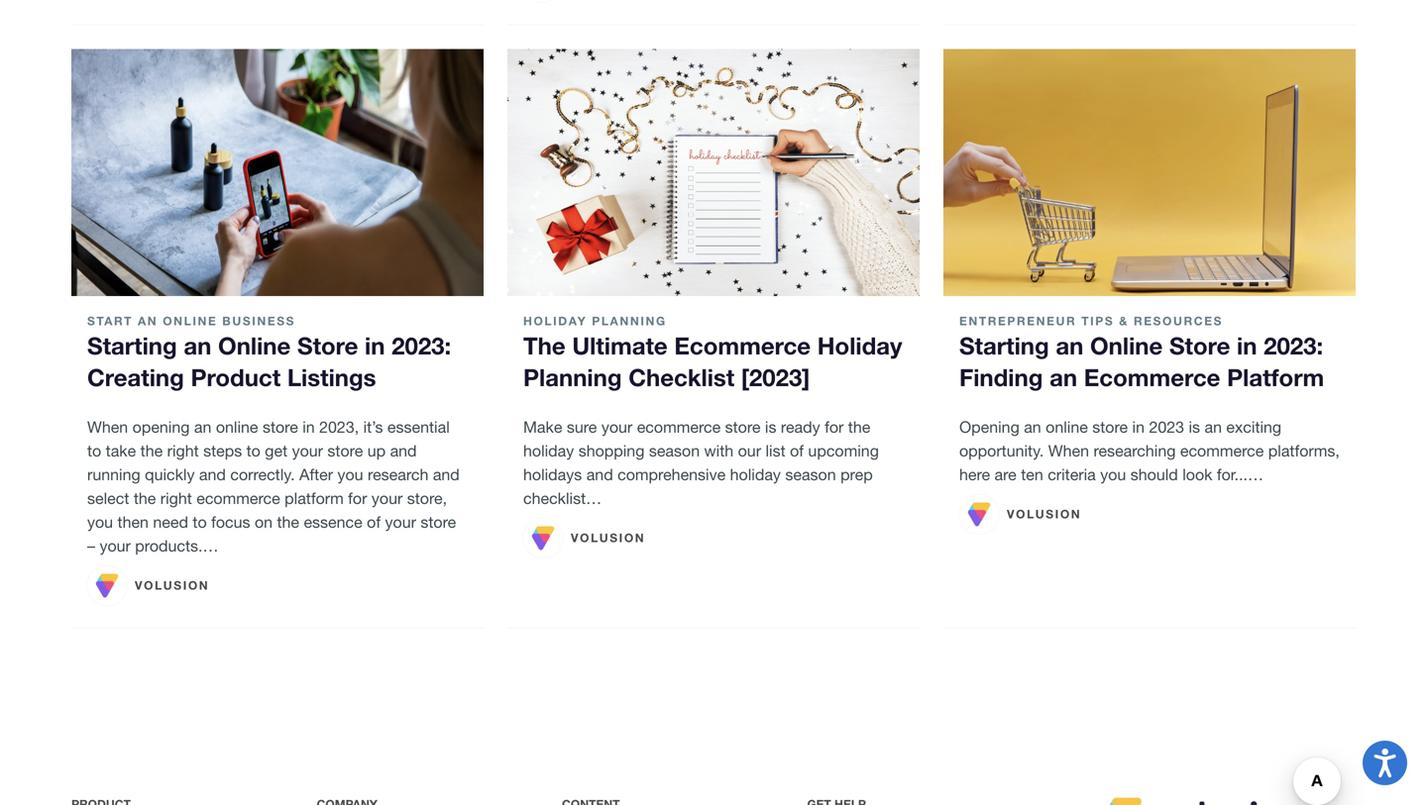 Task type: describe. For each thing, give the bounding box(es) containing it.
online for finding
[[1090, 331, 1163, 360]]

it's
[[363, 418, 383, 436]]

start an online business starting an online store in 2023: creating product listings
[[87, 314, 451, 391]]

and up store,
[[433, 466, 460, 484]]

quickly
[[145, 466, 195, 484]]

for...…
[[1217, 466, 1264, 484]]

essence
[[304, 513, 362, 531]]

entrepreneur tips & resources starting an online store in 2023: finding an ecommerce platform
[[959, 314, 1324, 391]]

the right on
[[277, 513, 299, 531]]

your down store,
[[385, 513, 416, 531]]

an right finding at the right
[[1050, 363, 1077, 391]]

running
[[87, 466, 140, 484]]

store inside opening an online store in 2023 is an exciting opportunity. when researching ecommerce platforms, here are ten criteria you should look for...…
[[1092, 418, 1128, 436]]

open accessibe: accessibility options, statement and help image
[[1374, 749, 1396, 778]]

store for listings
[[297, 331, 358, 360]]

starting for finding
[[959, 331, 1049, 360]]

here
[[959, 466, 990, 484]]

ten
[[1021, 466, 1043, 484]]

listings
[[287, 363, 376, 391]]

in inside entrepreneur tips & resources starting an online store in 2023: finding an ecommerce platform
[[1237, 331, 1257, 360]]

0 vertical spatial right
[[167, 442, 199, 460]]

and down steps
[[199, 466, 226, 484]]

look
[[1183, 466, 1213, 484]]

checklist…
[[523, 489, 602, 508]]

list
[[766, 442, 786, 460]]

creating
[[87, 363, 184, 391]]

an down tips
[[1056, 331, 1084, 360]]

volusion link for ecommerce
[[959, 495, 1082, 534]]

when inside the when opening an online store in 2023, it's essential to take the right steps to get your store up and running quickly and correctly. after you research and select the right ecommerce platform for your store, you then need to focus on the essence of your store – your products.…
[[87, 418, 128, 436]]

take
[[106, 442, 136, 460]]

ecommerce inside make sure your ecommerce store is ready for the holiday shopping season with our list of upcoming holidays and comprehensive holiday season prep checklist…
[[637, 418, 721, 436]]

–
[[87, 537, 95, 555]]

0 horizontal spatial season
[[649, 442, 700, 460]]

platform
[[1227, 363, 1324, 391]]

focus
[[211, 513, 250, 531]]

0 vertical spatial planning
[[592, 314, 667, 328]]

prep
[[841, 466, 873, 484]]

online for creating
[[218, 331, 291, 360]]

an up product
[[184, 331, 211, 360]]

0 horizontal spatial you
[[87, 513, 113, 531]]

is inside opening an online store in 2023 is an exciting opportunity. when researching ecommerce platforms, here are ten criteria you should look for...…
[[1189, 418, 1200, 436]]

online inside the when opening an online store in 2023, it's essential to take the right steps to get your store up and running quickly and correctly. after you research and select the right ecommerce platform for your store, you then need to focus on the essence of your store – your products.…
[[216, 418, 258, 436]]

are
[[995, 466, 1017, 484]]

in inside start an online business starting an online store in 2023: creating product listings
[[365, 331, 385, 360]]

of inside the when opening an online store in 2023, it's essential to take the right steps to get your store up and running quickly and correctly. after you research and select the right ecommerce platform for your store, you then need to focus on the essence of your store – your products.…
[[367, 513, 381, 531]]

in inside the when opening an online store in 2023, it's essential to take the right steps to get your store up and running quickly and correctly. after you research and select the right ecommerce platform for your store, you then need to focus on the essence of your store – your products.…
[[303, 418, 315, 436]]

1 vertical spatial right
[[160, 489, 192, 508]]

1 horizontal spatial volusion link
[[523, 519, 645, 558]]

2023
[[1149, 418, 1184, 436]]

when opening an online store in 2023, it's essential to take the right steps to get your store up and running quickly and correctly. after you research and select the right ecommerce platform for your store, you then need to focus on the essence of your store – your products.…
[[87, 418, 460, 555]]

comprehensive
[[618, 466, 726, 484]]

1 horizontal spatial you
[[337, 466, 363, 484]]

your inside make sure your ecommerce store is ready for the holiday shopping season with our list of upcoming holidays and comprehensive holiday season prep checklist…
[[601, 418, 633, 436]]

holidays
[[523, 466, 582, 484]]

for inside make sure your ecommerce store is ready for the holiday shopping season with our list of upcoming holidays and comprehensive holiday season prep checklist…
[[825, 418, 844, 436]]

your down research
[[372, 489, 403, 508]]

store for ecommerce
[[1169, 331, 1230, 360]]

store up get
[[263, 418, 298, 436]]

1 horizontal spatial to
[[193, 513, 207, 531]]

tips
[[1081, 314, 1114, 328]]

upcoming
[[808, 442, 879, 460]]

opportunity.
[[959, 442, 1044, 460]]

resources
[[1134, 314, 1223, 328]]

[2023]
[[741, 363, 810, 391]]

entrepreneur
[[959, 314, 1077, 328]]

correctly.
[[230, 466, 295, 484]]

1 vertical spatial planning
[[523, 363, 622, 391]]

ready
[[781, 418, 820, 436]]

ecommerce inside the when opening an online store in 2023, it's essential to take the right steps to get your store up and running quickly and correctly. after you research and select the right ecommerce platform for your store, you then need to focus on the essence of your store – your products.…
[[196, 489, 280, 508]]

product
[[191, 363, 281, 391]]

you inside opening an online store in 2023 is an exciting opportunity. when researching ecommerce platforms, here are ten criteria you should look for...…
[[1100, 466, 1126, 484]]

your up after
[[292, 442, 323, 460]]

online inside opening an online store in 2023 is an exciting opportunity. when researching ecommerce platforms, here are ten criteria you should look for...…
[[1046, 418, 1088, 436]]

ecommerce inside holiday planning the ultimate ecommerce holiday planning checklist [2023]
[[674, 331, 811, 360]]

need
[[153, 513, 188, 531]]

essential
[[387, 418, 450, 436]]

and up research
[[390, 442, 417, 460]]

for inside the when opening an online store in 2023, it's essential to take the right steps to get your store up and running quickly and correctly. after you research and select the right ecommerce platform for your store, you then need to focus on the essence of your store – your products.…
[[348, 489, 367, 508]]

an inside the when opening an online store in 2023, it's essential to take the right steps to get your store up and running quickly and correctly. after you research and select the right ecommerce platform for your store, you then need to focus on the essence of your store – your products.…
[[194, 418, 211, 436]]

main content containing starting an online store in 2023: creating product listings
[[0, 0, 1427, 748]]



Task type: vqa. For each thing, say whether or not it's contained in the screenshot.
planning to the top
yes



Task type: locate. For each thing, give the bounding box(es) containing it.
online down the business
[[218, 331, 291, 360]]

ecommerce up for...…
[[1180, 442, 1264, 460]]

platform
[[285, 489, 344, 508]]

2 horizontal spatial ecommerce
[[1180, 442, 1264, 460]]

1 horizontal spatial season
[[785, 466, 836, 484]]

exciting
[[1226, 418, 1282, 436]]

online
[[163, 314, 217, 328], [218, 331, 291, 360], [1090, 331, 1163, 360]]

of right "list"
[[790, 442, 804, 460]]

with
[[704, 442, 734, 460]]

get
[[265, 442, 288, 460]]

0 vertical spatial volusion
[[1007, 507, 1082, 521]]

0 horizontal spatial when
[[87, 418, 128, 436]]

starting an online store in 2023: creating product listings image
[[71, 49, 484, 296]]

your right – in the bottom of the page
[[100, 537, 131, 555]]

starting inside start an online business starting an online store in 2023: creating product listings
[[87, 331, 177, 360]]

1 horizontal spatial 2023:
[[1264, 331, 1323, 360]]

1 vertical spatial ecommerce
[[1180, 442, 1264, 460]]

store inside start an online business starting an online store in 2023: creating product listings
[[297, 331, 358, 360]]

and down shopping
[[586, 466, 613, 484]]

to
[[87, 442, 101, 460], [246, 442, 261, 460], [193, 513, 207, 531]]

volusion
[[1007, 507, 1082, 521], [571, 531, 645, 545], [135, 579, 209, 592]]

store
[[297, 331, 358, 360], [1169, 331, 1230, 360]]

volusion for ecommerce
[[1007, 507, 1082, 521]]

checklist
[[629, 363, 735, 391]]

in up listings
[[365, 331, 385, 360]]

2023: up the platform
[[1264, 331, 1323, 360]]

start
[[87, 314, 133, 328]]

0 horizontal spatial volusion link
[[87, 566, 209, 606]]

1 store from the left
[[297, 331, 358, 360]]

0 horizontal spatial holiday
[[523, 314, 587, 328]]

online up criteria
[[1046, 418, 1088, 436]]

1 horizontal spatial when
[[1048, 442, 1089, 460]]

0 horizontal spatial starting
[[87, 331, 177, 360]]

1 vertical spatial of
[[367, 513, 381, 531]]

0 horizontal spatial volusion
[[135, 579, 209, 592]]

online up steps
[[216, 418, 258, 436]]

planning
[[592, 314, 667, 328], [523, 363, 622, 391]]

ultimate
[[572, 331, 668, 360]]

starting
[[87, 331, 177, 360], [959, 331, 1049, 360]]

2023:
[[392, 331, 451, 360], [1264, 331, 1323, 360]]

volusion link
[[959, 495, 1082, 534], [523, 519, 645, 558], [87, 566, 209, 606]]

2 vertical spatial ecommerce
[[196, 489, 280, 508]]

0 vertical spatial ecommerce
[[674, 331, 811, 360]]

store down store,
[[421, 513, 456, 531]]

store down the 2023,
[[327, 442, 363, 460]]

starting an online store in 2023: finding an ecommerce platform image
[[943, 49, 1356, 296]]

planning down the the
[[523, 363, 622, 391]]

the
[[523, 331, 566, 360]]

2 starting from the left
[[959, 331, 1049, 360]]

the up upcoming
[[848, 418, 870, 436]]

online down the &
[[1090, 331, 1163, 360]]

platforms,
[[1268, 442, 1340, 460]]

our
[[738, 442, 761, 460]]

volusion down 'products.…'
[[135, 579, 209, 592]]

2023: for starting an online store in 2023: creating product listings
[[392, 331, 451, 360]]

finding
[[959, 363, 1043, 391]]

an left exciting
[[1205, 418, 1222, 436]]

2 is from the left
[[1189, 418, 1200, 436]]

your
[[601, 418, 633, 436], [292, 442, 323, 460], [372, 489, 403, 508], [385, 513, 416, 531], [100, 537, 131, 555]]

planning up the ultimate
[[592, 314, 667, 328]]

the down opening
[[140, 442, 163, 460]]

of right essence
[[367, 513, 381, 531]]

1 horizontal spatial online
[[218, 331, 291, 360]]

an up steps
[[194, 418, 211, 436]]

0 horizontal spatial store
[[297, 331, 358, 360]]

opening
[[132, 418, 190, 436]]

opening an online store in 2023 is an exciting opportunity. when researching ecommerce platforms, here are ten criteria you should look for...…
[[959, 418, 1340, 484]]

products.…
[[135, 537, 219, 555]]

the ultimate ecommerce holiday planning checklist [2023] image
[[507, 49, 920, 296]]

for
[[825, 418, 844, 436], [348, 489, 367, 508]]

your up shopping
[[601, 418, 633, 436]]

you right after
[[337, 466, 363, 484]]

ecommerce
[[637, 418, 721, 436], [1180, 442, 1264, 460], [196, 489, 280, 508]]

starting down entrepreneur
[[959, 331, 1049, 360]]

the
[[848, 418, 870, 436], [140, 442, 163, 460], [134, 489, 156, 508], [277, 513, 299, 531]]

0 horizontal spatial of
[[367, 513, 381, 531]]

ecommerce
[[674, 331, 811, 360], [1084, 363, 1220, 391]]

an
[[138, 314, 158, 328], [184, 331, 211, 360], [1056, 331, 1084, 360], [1050, 363, 1077, 391], [194, 418, 211, 436], [1024, 418, 1041, 436], [1205, 418, 1222, 436]]

1 2023: from the left
[[392, 331, 451, 360]]

2 store from the left
[[1169, 331, 1230, 360]]

1 vertical spatial holiday
[[817, 331, 902, 360]]

store inside entrepreneur tips & resources starting an online store in 2023: finding an ecommerce platform
[[1169, 331, 1230, 360]]

in
[[365, 331, 385, 360], [1237, 331, 1257, 360], [303, 418, 315, 436], [1132, 418, 1145, 436]]

main content
[[0, 0, 1427, 748]]

ecommerce up with
[[637, 418, 721, 436]]

starting up creating
[[87, 331, 177, 360]]

right up need
[[160, 489, 192, 508]]

select
[[87, 489, 129, 508]]

then
[[117, 513, 149, 531]]

volusion link down ten
[[959, 495, 1082, 534]]

ecommerce up [2023]
[[674, 331, 811, 360]]

when inside opening an online store in 2023 is an exciting opportunity. when researching ecommerce platforms, here are ten criteria you should look for...…
[[1048, 442, 1089, 460]]

ecommerce up 2023
[[1084, 363, 1220, 391]]

2 online from the left
[[1046, 418, 1088, 436]]

&
[[1119, 314, 1129, 328]]

on
[[255, 513, 273, 531]]

1 vertical spatial when
[[1048, 442, 1089, 460]]

in up researching
[[1132, 418, 1145, 436]]

1 is from the left
[[765, 418, 776, 436]]

2 2023: from the left
[[1264, 331, 1323, 360]]

0 horizontal spatial is
[[765, 418, 776, 436]]

in inside opening an online store in 2023 is an exciting opportunity. when researching ecommerce platforms, here are ten criteria you should look for...…
[[1132, 418, 1145, 436]]

1 horizontal spatial starting
[[959, 331, 1049, 360]]

0 horizontal spatial online
[[163, 314, 217, 328]]

0 vertical spatial when
[[87, 418, 128, 436]]

0 vertical spatial of
[[790, 442, 804, 460]]

business
[[222, 314, 295, 328]]

holiday up holidays
[[523, 442, 574, 460]]

volusion down ten
[[1007, 507, 1082, 521]]

make sure your ecommerce store is ready for the holiday shopping season with our list of upcoming holidays and comprehensive holiday season prep checklist…
[[523, 418, 879, 508]]

right
[[167, 442, 199, 460], [160, 489, 192, 508]]

0 vertical spatial holiday
[[523, 442, 574, 460]]

research
[[368, 466, 429, 484]]

2 horizontal spatial volusion link
[[959, 495, 1082, 534]]

1 horizontal spatial ecommerce
[[637, 418, 721, 436]]

1 horizontal spatial is
[[1189, 418, 1200, 436]]

you
[[337, 466, 363, 484], [1100, 466, 1126, 484], [87, 513, 113, 531]]

store
[[263, 418, 298, 436], [725, 418, 761, 436], [1092, 418, 1128, 436], [327, 442, 363, 460], [421, 513, 456, 531]]

online
[[216, 418, 258, 436], [1046, 418, 1088, 436]]

ecommerce up focus
[[196, 489, 280, 508]]

in left the 2023,
[[303, 418, 315, 436]]

is
[[765, 418, 776, 436], [1189, 418, 1200, 436]]

ecommerce inside entrepreneur tips & resources starting an online store in 2023: finding an ecommerce platform
[[1084, 363, 1220, 391]]

1 horizontal spatial online
[[1046, 418, 1088, 436]]

volusion link down checklist…
[[523, 519, 645, 558]]

2023,
[[319, 418, 359, 436]]

starting for creating
[[87, 331, 177, 360]]

store,
[[407, 489, 447, 508]]

0 vertical spatial season
[[649, 442, 700, 460]]

season
[[649, 442, 700, 460], [785, 466, 836, 484]]

holiday
[[523, 442, 574, 460], [730, 466, 781, 484]]

the up then
[[134, 489, 156, 508]]

you down researching
[[1100, 466, 1126, 484]]

of inside make sure your ecommerce store is ready for the holiday shopping season with our list of upcoming holidays and comprehensive holiday season prep checklist…
[[790, 442, 804, 460]]

2 vertical spatial volusion
[[135, 579, 209, 592]]

2023: inside start an online business starting an online store in 2023: creating product listings
[[392, 331, 451, 360]]

ecommerce inside opening an online store in 2023 is an exciting opportunity. when researching ecommerce platforms, here are ten criteria you should look for...…
[[1180, 442, 1264, 460]]

2023: inside entrepreneur tips & resources starting an online store in 2023: finding an ecommerce platform
[[1264, 331, 1323, 360]]

1 horizontal spatial holiday
[[730, 466, 781, 484]]

the inside make sure your ecommerce store is ready for the holiday shopping season with our list of upcoming holidays and comprehensive holiday season prep checklist…
[[848, 418, 870, 436]]

researching
[[1094, 442, 1176, 460]]

0 horizontal spatial to
[[87, 442, 101, 460]]

1 vertical spatial season
[[785, 466, 836, 484]]

holiday planning the ultimate ecommerce holiday planning checklist [2023]
[[523, 314, 902, 391]]

when up criteria
[[1048, 442, 1089, 460]]

2023: up the essential
[[392, 331, 451, 360]]

holiday down our on the right
[[730, 466, 781, 484]]

up
[[367, 442, 386, 460]]

1 online from the left
[[216, 418, 258, 436]]

for up essence
[[348, 489, 367, 508]]

1 horizontal spatial store
[[1169, 331, 1230, 360]]

to left get
[[246, 442, 261, 460]]

0 vertical spatial ecommerce
[[637, 418, 721, 436]]

0 horizontal spatial ecommerce
[[674, 331, 811, 360]]

ecommerce software by volusion image
[[1102, 796, 1306, 806]]

store down resources
[[1169, 331, 1230, 360]]

to right need
[[193, 513, 207, 531]]

after
[[299, 466, 333, 484]]

2 horizontal spatial volusion
[[1007, 507, 1082, 521]]

0 horizontal spatial ecommerce
[[196, 489, 280, 508]]

season down upcoming
[[785, 466, 836, 484]]

in up the platform
[[1237, 331, 1257, 360]]

volusion down checklist…
[[571, 531, 645, 545]]

right up quickly
[[167, 442, 199, 460]]

season up 'comprehensive'
[[649, 442, 700, 460]]

opening
[[959, 418, 1020, 436]]

1 vertical spatial for
[[348, 489, 367, 508]]

2 horizontal spatial you
[[1100, 466, 1126, 484]]

1 starting from the left
[[87, 331, 177, 360]]

0 horizontal spatial online
[[216, 418, 258, 436]]

store inside make sure your ecommerce store is ready for the holiday shopping season with our list of upcoming holidays and comprehensive holiday season prep checklist…
[[725, 418, 761, 436]]

is up "list"
[[765, 418, 776, 436]]

online inside entrepreneur tips & resources starting an online store in 2023: finding an ecommerce platform
[[1090, 331, 1163, 360]]

to left take
[[87, 442, 101, 460]]

1 vertical spatial ecommerce
[[1084, 363, 1220, 391]]

0 horizontal spatial for
[[348, 489, 367, 508]]

an right start
[[138, 314, 158, 328]]

when up take
[[87, 418, 128, 436]]

1 horizontal spatial volusion
[[571, 531, 645, 545]]

when
[[87, 418, 128, 436], [1048, 442, 1089, 460]]

steps
[[203, 442, 242, 460]]

volusion link down 'products.…'
[[87, 566, 209, 606]]

should
[[1131, 466, 1178, 484]]

1 horizontal spatial of
[[790, 442, 804, 460]]

store up our on the right
[[725, 418, 761, 436]]

shopping
[[578, 442, 645, 460]]

of
[[790, 442, 804, 460], [367, 513, 381, 531]]

0 horizontal spatial holiday
[[523, 442, 574, 460]]

volusion for listings
[[135, 579, 209, 592]]

sure
[[567, 418, 597, 436]]

store up listings
[[297, 331, 358, 360]]

2023: for starting an online store in 2023: finding an ecommerce platform
[[1264, 331, 1323, 360]]

1 horizontal spatial for
[[825, 418, 844, 436]]

1 horizontal spatial ecommerce
[[1084, 363, 1220, 391]]

2 horizontal spatial online
[[1090, 331, 1163, 360]]

online left the business
[[163, 314, 217, 328]]

1 horizontal spatial holiday
[[817, 331, 902, 360]]

is inside make sure your ecommerce store is ready for the holiday shopping season with our list of upcoming holidays and comprehensive holiday season prep checklist…
[[765, 418, 776, 436]]

make
[[523, 418, 562, 436]]

is right 2023
[[1189, 418, 1200, 436]]

starting inside entrepreneur tips & resources starting an online store in 2023: finding an ecommerce platform
[[959, 331, 1049, 360]]

1 vertical spatial volusion
[[571, 531, 645, 545]]

0 vertical spatial for
[[825, 418, 844, 436]]

0 horizontal spatial 2023:
[[392, 331, 451, 360]]

holiday
[[523, 314, 587, 328], [817, 331, 902, 360]]

0 vertical spatial holiday
[[523, 314, 587, 328]]

and
[[390, 442, 417, 460], [199, 466, 226, 484], [433, 466, 460, 484], [586, 466, 613, 484]]

criteria
[[1048, 466, 1096, 484]]

store up researching
[[1092, 418, 1128, 436]]

an up opportunity.
[[1024, 418, 1041, 436]]

2 horizontal spatial to
[[246, 442, 261, 460]]

volusion link for listings
[[87, 566, 209, 606]]

and inside make sure your ecommerce store is ready for the holiday shopping season with our list of upcoming holidays and comprehensive holiday season prep checklist…
[[586, 466, 613, 484]]

for up upcoming
[[825, 418, 844, 436]]

1 vertical spatial holiday
[[730, 466, 781, 484]]

you down select
[[87, 513, 113, 531]]



